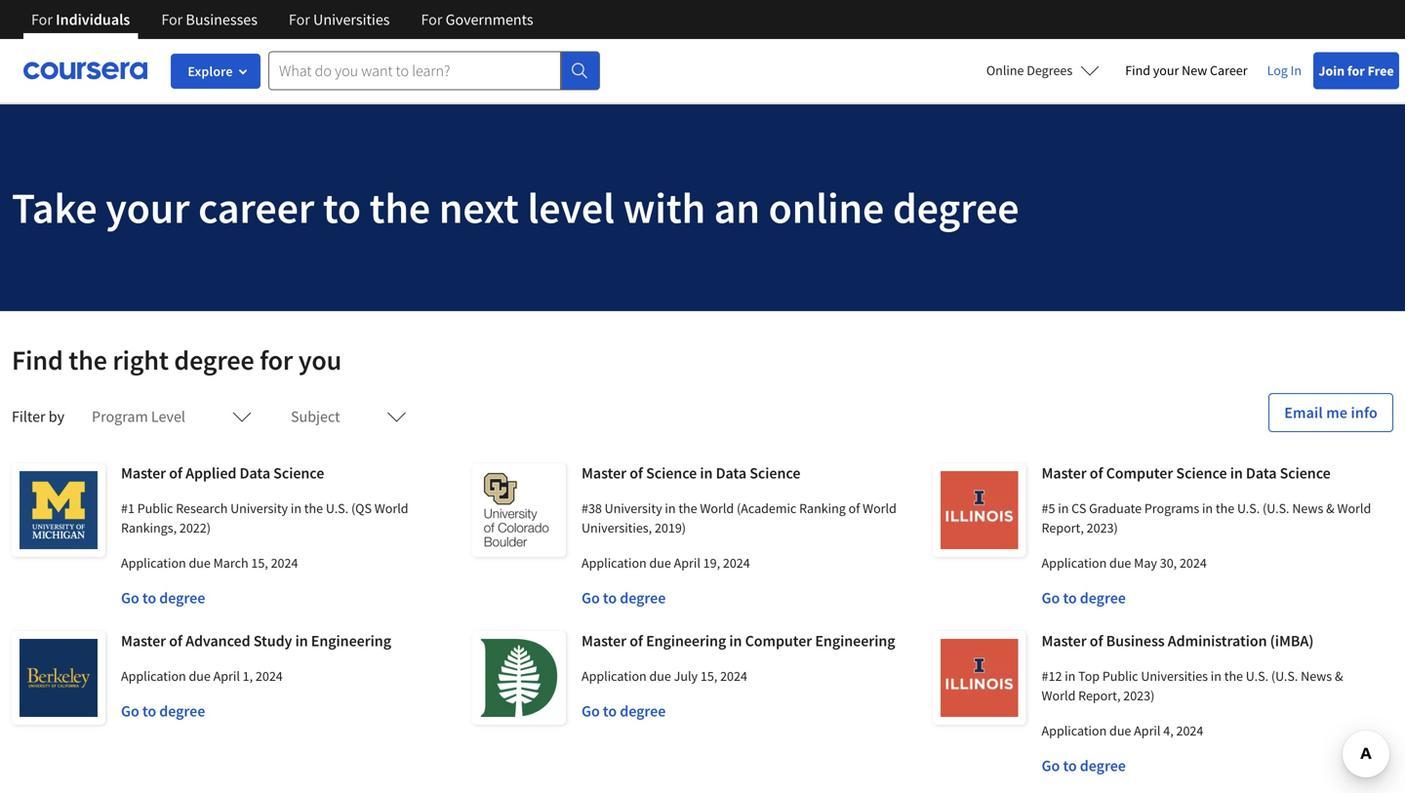 Task type: vqa. For each thing, say whether or not it's contained in the screenshot.
Governments
yes



Task type: describe. For each thing, give the bounding box(es) containing it.
the inside #5 in cs graduate programs in the u.s. (u.s. news & world report, 2023)
[[1216, 500, 1235, 517]]

info
[[1351, 403, 1378, 423]]

application due march 15, 2024
[[121, 554, 298, 572]]

log in link
[[1257, 59, 1311, 82]]

public inside the #12 in top public universities in the u.s. (u.s. news & world report, 2023)
[[1103, 667, 1138, 685]]

engineering for study
[[311, 631, 391, 651]]

an
[[714, 181, 760, 235]]

in up application due july 15, 2024
[[729, 631, 742, 651]]

ranking
[[799, 500, 846, 517]]

u.s. inside #1 public research university in the u.s. (qs world rankings, 2022)
[[326, 500, 349, 517]]

#5 in cs graduate programs in the u.s. (u.s. news & world report, 2023)
[[1042, 500, 1371, 537]]

subject
[[291, 407, 340, 426]]

due left july
[[649, 667, 671, 685]]

(imba)
[[1270, 631, 1314, 651]]

online
[[769, 181, 884, 235]]

join
[[1319, 62, 1345, 80]]

to down application due april 4, 2024
[[1063, 756, 1077, 776]]

report, for business
[[1078, 687, 1121, 705]]

business
[[1106, 631, 1165, 651]]

free
[[1368, 62, 1394, 80]]

1 science from the left
[[273, 464, 324, 483]]

application due april 4, 2024
[[1042, 722, 1203, 740]]

(academic
[[737, 500, 797, 517]]

the inside #38 university in the world (academic ranking of world universities, 2019)
[[678, 500, 697, 517]]

career
[[198, 181, 314, 235]]

cs
[[1072, 500, 1086, 517]]

to down application due july 15, 2024
[[603, 702, 617, 721]]

filter
[[12, 407, 45, 426]]

world inside #5 in cs graduate programs in the u.s. (u.s. news & world report, 2023)
[[1337, 500, 1371, 517]]

for for universities
[[289, 10, 310, 29]]

of for master of computer science in data science
[[1090, 464, 1103, 483]]

u.s. for master of business administration (imba)
[[1246, 667, 1269, 685]]

to down application due april 1, 2024
[[142, 702, 156, 721]]

report, for computer
[[1042, 519, 1084, 537]]

in inside #1 public research university in the u.s. (qs world rankings, 2022)
[[291, 500, 302, 517]]

find the right degree for you
[[12, 343, 342, 377]]

due for master of science in data science
[[649, 554, 671, 572]]

2024 for master of science in data science
[[723, 554, 750, 572]]

application left july
[[582, 667, 647, 685]]

in right study on the left of page
[[295, 631, 308, 651]]

& for master of computer science in data science
[[1326, 500, 1335, 517]]

application for master of applied data science
[[121, 554, 186, 572]]

news for master of computer science in data science
[[1292, 500, 1323, 517]]

to down application due april 19, 2024
[[603, 588, 617, 608]]

for for businesses
[[161, 10, 183, 29]]

master for master of advanced study in engineering
[[121, 631, 166, 651]]

programs
[[1144, 500, 1199, 517]]

find for find your new career
[[1125, 61, 1150, 79]]

the left "right"
[[68, 343, 107, 377]]

4 science from the left
[[1176, 464, 1227, 483]]

2024 for master of applied data science
[[271, 554, 298, 572]]

to down "application due may 30, 2024"
[[1063, 588, 1077, 608]]

for universities
[[289, 10, 390, 29]]

level
[[151, 407, 185, 426]]

program level button
[[80, 393, 263, 440]]

19,
[[703, 554, 720, 572]]

(u.s. for (imba)
[[1271, 667, 1298, 685]]

master for master of engineering in computer engineering
[[582, 631, 627, 651]]

go to degree for master of science in data science
[[582, 588, 666, 608]]

engineering for in
[[815, 631, 895, 651]]

go right dartmouth college image
[[582, 702, 600, 721]]

university of colorado boulder image
[[472, 464, 566, 557]]

0 vertical spatial for
[[1347, 62, 1365, 80]]

to right career
[[323, 181, 361, 235]]

program level
[[92, 407, 185, 426]]

2024 for master of computer science in data science
[[1180, 554, 1207, 572]]

of inside #38 university in the world (academic ranking of world universities, 2019)
[[849, 500, 860, 517]]

public inside #1 public research university in the u.s. (qs world rankings, 2022)
[[137, 500, 173, 517]]

university inside #38 university in the world (academic ranking of world universities, 2019)
[[605, 500, 662, 517]]

the left the 'next'
[[370, 181, 430, 235]]

go for master of applied data science
[[121, 588, 139, 608]]

governments
[[446, 10, 533, 29]]

in up #38 university in the world (academic ranking of world universities, 2019)
[[700, 464, 713, 483]]

of for master of engineering in computer engineering
[[630, 631, 643, 651]]

due down advanced
[[189, 667, 211, 685]]

news for master of business administration (imba)
[[1301, 667, 1332, 685]]

2024 for master of business administration (imba)
[[1176, 722, 1203, 740]]

with
[[623, 181, 706, 235]]

log
[[1267, 61, 1288, 79]]

research
[[176, 500, 228, 517]]

2 engineering from the left
[[646, 631, 726, 651]]

next
[[439, 181, 519, 235]]

application for master of business administration (imba)
[[1042, 722, 1107, 740]]

to down application due march 15, 2024
[[142, 588, 156, 608]]

right
[[113, 343, 169, 377]]

world inside #1 public research university in the u.s. (qs world rankings, 2022)
[[374, 500, 408, 517]]

#1
[[121, 500, 135, 517]]

explore
[[188, 62, 233, 80]]

your for new
[[1153, 61, 1179, 79]]

university of illinois at urbana-champaign image for master of computer science in data science
[[933, 464, 1026, 557]]

online
[[986, 61, 1024, 79]]

level
[[527, 181, 615, 235]]

u.s. for master of computer science in data science
[[1237, 500, 1260, 517]]

in right #12
[[1065, 667, 1076, 685]]

for governments
[[421, 10, 533, 29]]

of for master of applied data science
[[169, 464, 182, 483]]

master of engineering in computer engineering
[[582, 631, 895, 651]]

in down administration at the bottom of page
[[1211, 667, 1222, 685]]

master of business administration (imba)
[[1042, 631, 1314, 651]]

#12
[[1042, 667, 1062, 685]]

take your career to the next level with an online degree
[[12, 181, 1019, 235]]

& for master of business administration (imba)
[[1335, 667, 1343, 685]]

take
[[12, 181, 97, 235]]

individuals
[[56, 10, 130, 29]]

universities inside banner navigation
[[313, 10, 390, 29]]

go to degree down application due april 1, 2024
[[121, 702, 205, 721]]

#12 in top public universities in the u.s. (u.s. news & world report, 2023)
[[1042, 667, 1343, 705]]

What do you want to learn? text field
[[268, 51, 561, 90]]

for individuals
[[31, 10, 130, 29]]

study
[[253, 631, 292, 651]]

find your new career
[[1125, 61, 1248, 79]]

in right the #5 at bottom right
[[1058, 500, 1069, 517]]

30,
[[1160, 554, 1177, 572]]

dartmouth college image
[[472, 631, 566, 725]]

master for master of science in data science
[[582, 464, 627, 483]]

advanced
[[185, 631, 250, 651]]

0 vertical spatial computer
[[1106, 464, 1173, 483]]

career
[[1210, 61, 1248, 79]]

go to degree for master of applied data science
[[121, 588, 205, 608]]

in right programs
[[1202, 500, 1213, 517]]

application due july 15, 2024
[[582, 667, 747, 685]]

find your new career link
[[1116, 59, 1257, 83]]

applied
[[185, 464, 237, 483]]

go to degree down application due july 15, 2024
[[582, 702, 666, 721]]

application due april 1, 2024
[[121, 667, 283, 685]]

#5
[[1042, 500, 1055, 517]]

april for master of science in data science
[[674, 554, 701, 572]]

due for master of business administration (imba)
[[1110, 722, 1131, 740]]

the inside #1 public research university in the u.s. (qs world rankings, 2022)
[[304, 500, 323, 517]]

application for master of science in data science
[[582, 554, 647, 572]]

in inside #38 university in the world (academic ranking of world universities, 2019)
[[665, 500, 676, 517]]



Task type: locate. For each thing, give the bounding box(es) containing it.
master up #12
[[1042, 631, 1087, 651]]

data right applied
[[240, 464, 270, 483]]

news down (imba)
[[1301, 667, 1332, 685]]

1 vertical spatial april
[[213, 667, 240, 685]]

data up #38 university in the world (academic ranking of world universities, 2019)
[[716, 464, 747, 483]]

2022)
[[179, 519, 211, 537]]

1 horizontal spatial universities
[[1141, 667, 1208, 685]]

application down universities,
[[582, 554, 647, 572]]

of up application due july 15, 2024
[[630, 631, 643, 651]]

application down top
[[1042, 722, 1107, 740]]

1 vertical spatial 15,
[[700, 667, 717, 685]]

1 engineering from the left
[[311, 631, 391, 651]]

0 horizontal spatial 15,
[[251, 554, 268, 572]]

universities down master of business administration (imba)
[[1141, 667, 1208, 685]]

u.s. inside #5 in cs graduate programs in the u.s. (u.s. news & world report, 2023)
[[1237, 500, 1260, 517]]

#1 public research university in the u.s. (qs world rankings, 2022)
[[121, 500, 408, 537]]

log in
[[1267, 61, 1302, 79]]

3 data from the left
[[1246, 464, 1277, 483]]

find for find the right degree for you
[[12, 343, 63, 377]]

15, right "march"
[[251, 554, 268, 572]]

you
[[298, 343, 342, 377]]

filter by
[[12, 407, 64, 426]]

0 vertical spatial april
[[674, 554, 701, 572]]

world down #12
[[1042, 687, 1076, 705]]

application
[[121, 554, 186, 572], [582, 554, 647, 572], [1042, 554, 1107, 572], [121, 667, 186, 685], [582, 667, 647, 685], [1042, 722, 1107, 740]]

go to degree down application due april 4, 2024
[[1042, 756, 1126, 776]]

science
[[273, 464, 324, 483], [646, 464, 697, 483], [750, 464, 801, 483], [1176, 464, 1227, 483], [1280, 464, 1331, 483]]

& inside the #12 in top public universities in the u.s. (u.s. news & world report, 2023)
[[1335, 667, 1343, 685]]

1 horizontal spatial data
[[716, 464, 747, 483]]

go for master of computer science in data science
[[1042, 588, 1060, 608]]

0 horizontal spatial april
[[213, 667, 240, 685]]

online degrees
[[986, 61, 1073, 79]]

degrees
[[1027, 61, 1073, 79]]

universities up the "what do you want to learn?" text field
[[313, 10, 390, 29]]

science up #5 in cs graduate programs in the u.s. (u.s. news & world report, 2023)
[[1176, 464, 1227, 483]]

news inside #5 in cs graduate programs in the u.s. (u.s. news & world report, 2023)
[[1292, 500, 1323, 517]]

(u.s. down "master of computer science in data science"
[[1263, 500, 1290, 517]]

the down administration at the bottom of page
[[1224, 667, 1243, 685]]

universities inside the #12 in top public universities in the u.s. (u.s. news & world report, 2023)
[[1141, 667, 1208, 685]]

for
[[31, 10, 53, 29], [161, 10, 183, 29], [289, 10, 310, 29], [421, 10, 442, 29]]

degree
[[893, 181, 1019, 235], [174, 343, 254, 377], [159, 588, 205, 608], [620, 588, 666, 608], [1080, 588, 1126, 608], [159, 702, 205, 721], [620, 702, 666, 721], [1080, 756, 1126, 776]]

0 horizontal spatial public
[[137, 500, 173, 517]]

0 vertical spatial 15,
[[251, 554, 268, 572]]

application due may 30, 2024
[[1042, 554, 1207, 572]]

of
[[169, 464, 182, 483], [630, 464, 643, 483], [1090, 464, 1103, 483], [849, 500, 860, 517], [169, 631, 182, 651], [630, 631, 643, 651], [1090, 631, 1103, 651]]

2 for from the left
[[161, 10, 183, 29]]

email me info button
[[1269, 393, 1393, 432]]

of for master of business administration (imba)
[[1090, 631, 1103, 651]]

news
[[1292, 500, 1323, 517], [1301, 667, 1332, 685]]

public right top
[[1103, 667, 1138, 685]]

2 university of illinois at urbana-champaign image from the top
[[933, 631, 1026, 725]]

(u.s. inside #5 in cs graduate programs in the u.s. (u.s. news & world report, 2023)
[[1263, 500, 1290, 517]]

join for free link
[[1313, 52, 1399, 89]]

universities,
[[582, 519, 652, 537]]

go for master of science in data science
[[582, 588, 600, 608]]

15,
[[251, 554, 268, 572], [700, 667, 717, 685]]

1 vertical spatial &
[[1335, 667, 1343, 685]]

world right ranking
[[863, 500, 897, 517]]

your right take
[[106, 181, 190, 235]]

2023) for business
[[1123, 687, 1155, 705]]

2 horizontal spatial data
[[1246, 464, 1277, 483]]

4,
[[1163, 722, 1174, 740]]

& inside #5 in cs graduate programs in the u.s. (u.s. news & world report, 2023)
[[1326, 500, 1335, 517]]

go to degree
[[121, 588, 205, 608], [582, 588, 666, 608], [1042, 588, 1126, 608], [121, 702, 205, 721], [582, 702, 666, 721], [1042, 756, 1126, 776]]

0 horizontal spatial your
[[106, 181, 190, 235]]

0 horizontal spatial engineering
[[311, 631, 391, 651]]

go up #12
[[1042, 588, 1060, 608]]

0 horizontal spatial university
[[230, 500, 288, 517]]

for left "you"
[[260, 343, 293, 377]]

of up "graduate"
[[1090, 464, 1103, 483]]

2 horizontal spatial engineering
[[815, 631, 895, 651]]

graduate
[[1089, 500, 1142, 517]]

for right join
[[1347, 62, 1365, 80]]

world down "master of science in data science" at the bottom of page
[[700, 500, 734, 517]]

due left "march"
[[189, 554, 211, 572]]

u.s. down "master of computer science in data science"
[[1237, 500, 1260, 517]]

go to degree for master of computer science in data science
[[1042, 588, 1126, 608]]

1 vertical spatial public
[[1103, 667, 1138, 685]]

3 engineering from the left
[[815, 631, 895, 651]]

subject button
[[279, 393, 418, 440]]

master of science in data science
[[582, 464, 801, 483]]

1,
[[243, 667, 253, 685]]

in up #5 in cs graduate programs in the u.s. (u.s. news & world report, 2023)
[[1230, 464, 1243, 483]]

2 data from the left
[[716, 464, 747, 483]]

the left the '(qs'
[[304, 500, 323, 517]]

the inside the #12 in top public universities in the u.s. (u.s. news & world report, 2023)
[[1224, 667, 1243, 685]]

master up #1
[[121, 464, 166, 483]]

world
[[374, 500, 408, 517], [700, 500, 734, 517], [863, 500, 897, 517], [1337, 500, 1371, 517], [1042, 687, 1076, 705]]

go right university of california, berkeley image
[[121, 702, 139, 721]]

1 horizontal spatial find
[[1125, 61, 1150, 79]]

in
[[700, 464, 713, 483], [1230, 464, 1243, 483], [291, 500, 302, 517], [665, 500, 676, 517], [1058, 500, 1069, 517], [1202, 500, 1213, 517], [295, 631, 308, 651], [729, 631, 742, 651], [1065, 667, 1076, 685], [1211, 667, 1222, 685]]

0 vertical spatial public
[[137, 500, 173, 517]]

computer
[[1106, 464, 1173, 483], [745, 631, 812, 651]]

of up universities,
[[630, 464, 643, 483]]

2024 down master of engineering in computer engineering at the bottom of page
[[720, 667, 747, 685]]

university of illinois at urbana-champaign image
[[933, 464, 1026, 557], [933, 631, 1026, 725]]

15, for march
[[251, 554, 268, 572]]

application for master of computer science in data science
[[1042, 554, 1107, 572]]

science up (academic
[[750, 464, 801, 483]]

due left may
[[1110, 554, 1131, 572]]

in left the '(qs'
[[291, 500, 302, 517]]

the
[[370, 181, 430, 235], [68, 343, 107, 377], [304, 500, 323, 517], [678, 500, 697, 517], [1216, 500, 1235, 517], [1224, 667, 1243, 685]]

(u.s. inside the #12 in top public universities in the u.s. (u.s. news & world report, 2023)
[[1271, 667, 1298, 685]]

go down application due april 4, 2024
[[1042, 756, 1060, 776]]

1 horizontal spatial april
[[674, 554, 701, 572]]

2024 right 4,
[[1176, 722, 1203, 740]]

world inside the #12 in top public universities in the u.s. (u.s. news & world report, 2023)
[[1042, 687, 1076, 705]]

find up filter by
[[12, 343, 63, 377]]

for
[[1347, 62, 1365, 80], [260, 343, 293, 377]]

universities
[[313, 10, 390, 29], [1141, 667, 1208, 685]]

0 horizontal spatial computer
[[745, 631, 812, 651]]

coursera image
[[23, 55, 147, 86]]

1 university from the left
[[230, 500, 288, 517]]

the down "master of computer science in data science"
[[1216, 500, 1235, 517]]

1 horizontal spatial engineering
[[646, 631, 726, 651]]

world right the '(qs'
[[374, 500, 408, 517]]

1 university of illinois at urbana-champaign image from the top
[[933, 464, 1026, 557]]

0 horizontal spatial for
[[260, 343, 293, 377]]

public up rankings,
[[137, 500, 173, 517]]

#38
[[582, 500, 602, 517]]

university up universities,
[[605, 500, 662, 517]]

1 horizontal spatial computer
[[1106, 464, 1173, 483]]

the up 2019)
[[678, 500, 697, 517]]

report,
[[1042, 519, 1084, 537], [1078, 687, 1121, 705]]

your
[[1153, 61, 1179, 79], [106, 181, 190, 235]]

email me info
[[1284, 403, 1378, 423]]

1 vertical spatial report,
[[1078, 687, 1121, 705]]

go to degree down "application due may 30, 2024"
[[1042, 588, 1126, 608]]

news inside the #12 in top public universities in the u.s. (u.s. news & world report, 2023)
[[1301, 667, 1332, 685]]

for for individuals
[[31, 10, 53, 29]]

#38 university in the world (academic ranking of world universities, 2019)
[[582, 500, 897, 537]]

0 horizontal spatial 2023)
[[1087, 519, 1118, 537]]

master of computer science in data science
[[1042, 464, 1331, 483]]

engineering
[[311, 631, 391, 651], [646, 631, 726, 651], [815, 631, 895, 651]]

15, right july
[[700, 667, 717, 685]]

report, inside #5 in cs graduate programs in the u.s. (u.s. news & world report, 2023)
[[1042, 519, 1084, 537]]

master up application due april 1, 2024
[[121, 631, 166, 651]]

0 vertical spatial find
[[1125, 61, 1150, 79]]

university of illinois at urbana-champaign image left the #5 at bottom right
[[933, 464, 1026, 557]]

u.s. left the '(qs'
[[326, 500, 349, 517]]

1 horizontal spatial 15,
[[700, 667, 717, 685]]

(u.s. down (imba)
[[1271, 667, 1298, 685]]

university of michigan image
[[12, 464, 105, 557]]

0 horizontal spatial universities
[[313, 10, 390, 29]]

master up #38
[[582, 464, 627, 483]]

1 for from the left
[[31, 10, 53, 29]]

for left businesses
[[161, 10, 183, 29]]

world down the info
[[1337, 500, 1371, 517]]

master
[[121, 464, 166, 483], [582, 464, 627, 483], [1042, 464, 1087, 483], [121, 631, 166, 651], [582, 631, 627, 651], [1042, 631, 1087, 651]]

1 vertical spatial university of illinois at urbana-champaign image
[[933, 631, 1026, 725]]

july
[[674, 667, 698, 685]]

(u.s. for in
[[1263, 500, 1290, 517]]

master for master of applied data science
[[121, 464, 166, 483]]

me
[[1326, 403, 1348, 423]]

for businesses
[[161, 10, 258, 29]]

program
[[92, 407, 148, 426]]

2024 right 1,
[[256, 667, 283, 685]]

science up 2019)
[[646, 464, 697, 483]]

2024 right the 19,
[[723, 554, 750, 572]]

master for master of business administration (imba)
[[1042, 631, 1087, 651]]

your for career
[[106, 181, 190, 235]]

due for master of computer science in data science
[[1110, 554, 1131, 572]]

of for master of science in data science
[[630, 464, 643, 483]]

your left new
[[1153, 61, 1179, 79]]

of right ranking
[[849, 500, 860, 517]]

4 for from the left
[[421, 10, 442, 29]]

of up top
[[1090, 631, 1103, 651]]

1 vertical spatial (u.s.
[[1271, 667, 1298, 685]]

1 vertical spatial computer
[[745, 631, 812, 651]]

find left new
[[1125, 61, 1150, 79]]

science up #1 public research university in the u.s. (qs world rankings, 2022)
[[273, 464, 324, 483]]

banner navigation
[[16, 0, 549, 39]]

due for master of applied data science
[[189, 554, 211, 572]]

2 science from the left
[[646, 464, 697, 483]]

explore button
[[171, 54, 261, 89]]

2023) up application due april 4, 2024
[[1123, 687, 1155, 705]]

15, for july
[[700, 667, 717, 685]]

april
[[674, 554, 701, 572], [213, 667, 240, 685], [1134, 722, 1161, 740]]

due
[[189, 554, 211, 572], [649, 554, 671, 572], [1110, 554, 1131, 572], [189, 667, 211, 685], [649, 667, 671, 685], [1110, 722, 1131, 740]]

university down master of applied data science
[[230, 500, 288, 517]]

april left the 19,
[[674, 554, 701, 572]]

3 for from the left
[[289, 10, 310, 29]]

1 data from the left
[[240, 464, 270, 483]]

data
[[240, 464, 270, 483], [716, 464, 747, 483], [1246, 464, 1277, 483]]

application down "cs"
[[1042, 554, 1107, 572]]

master up application due july 15, 2024
[[582, 631, 627, 651]]

2023) inside #5 in cs graduate programs in the u.s. (u.s. news & world report, 2023)
[[1087, 519, 1118, 537]]

go to degree down application due march 15, 2024
[[121, 588, 205, 608]]

email
[[1284, 403, 1323, 423]]

1 vertical spatial for
[[260, 343, 293, 377]]

april left 1,
[[213, 667, 240, 685]]

administration
[[1168, 631, 1267, 651]]

by
[[49, 407, 64, 426]]

2 university from the left
[[605, 500, 662, 517]]

0 horizontal spatial data
[[240, 464, 270, 483]]

2024
[[271, 554, 298, 572], [723, 554, 750, 572], [1180, 554, 1207, 572], [256, 667, 283, 685], [720, 667, 747, 685], [1176, 722, 1203, 740]]

application down advanced
[[121, 667, 186, 685]]

0 vertical spatial 2023)
[[1087, 519, 1118, 537]]

0 horizontal spatial find
[[12, 343, 63, 377]]

go to degree for master of business administration (imba)
[[1042, 756, 1126, 776]]

for left individuals
[[31, 10, 53, 29]]

university inside #1 public research university in the u.s. (qs world rankings, 2022)
[[230, 500, 288, 517]]

master of advanced study in engineering
[[121, 631, 391, 651]]

1 vertical spatial find
[[12, 343, 63, 377]]

u.s. inside the #12 in top public universities in the u.s. (u.s. news & world report, 2023)
[[1246, 667, 1269, 685]]

1 vertical spatial universities
[[1141, 667, 1208, 685]]

for for governments
[[421, 10, 442, 29]]

data up #5 in cs graduate programs in the u.s. (u.s. news & world report, 2023)
[[1246, 464, 1277, 483]]

join for free
[[1319, 62, 1394, 80]]

report, down top
[[1078, 687, 1121, 705]]

0 vertical spatial (u.s.
[[1263, 500, 1290, 517]]

businesses
[[186, 10, 258, 29]]

application due april 19, 2024
[[582, 554, 750, 572]]

master for master of computer science in data science
[[1042, 464, 1087, 483]]

in
[[1291, 61, 1302, 79]]

1 vertical spatial 2023)
[[1123, 687, 1155, 705]]

2023) inside the #12 in top public universities in the u.s. (u.s. news & world report, 2023)
[[1123, 687, 1155, 705]]

2023) for computer
[[1087, 519, 1118, 537]]

of left applied
[[169, 464, 182, 483]]

report, down the #5 at bottom right
[[1042, 519, 1084, 537]]

for right businesses
[[289, 10, 310, 29]]

0 vertical spatial universities
[[313, 10, 390, 29]]

april for master of business administration (imba)
[[1134, 722, 1161, 740]]

report, inside the #12 in top public universities in the u.s. (u.s. news & world report, 2023)
[[1078, 687, 1121, 705]]

0 vertical spatial report,
[[1042, 519, 1084, 537]]

new
[[1182, 61, 1207, 79]]

2023) down "graduate"
[[1087, 519, 1118, 537]]

1 vertical spatial news
[[1301, 667, 1332, 685]]

5 science from the left
[[1280, 464, 1331, 483]]

2024 right 30,
[[1180, 554, 1207, 572]]

march
[[213, 554, 248, 572]]

1 horizontal spatial public
[[1103, 667, 1138, 685]]

university of illinois at urbana-champaign image for master of business administration (imba)
[[933, 631, 1026, 725]]

of for master of advanced study in engineering
[[169, 631, 182, 651]]

university of illinois at urbana-champaign image left #12
[[933, 631, 1026, 725]]

2019)
[[655, 519, 686, 537]]

2024 down #1 public research university in the u.s. (qs world rankings, 2022)
[[271, 554, 298, 572]]

go to degree down application due april 19, 2024
[[582, 588, 666, 608]]

rankings,
[[121, 519, 177, 537]]

online degrees button
[[971, 49, 1116, 92]]

university of california, berkeley image
[[12, 631, 105, 725]]

&
[[1326, 500, 1335, 517], [1335, 667, 1343, 685]]

1 horizontal spatial your
[[1153, 61, 1179, 79]]

2 vertical spatial april
[[1134, 722, 1161, 740]]

1 horizontal spatial university
[[605, 500, 662, 517]]

may
[[1134, 554, 1157, 572]]

top
[[1078, 667, 1100, 685]]

3 science from the left
[[750, 464, 801, 483]]

master of applied data science
[[121, 464, 324, 483]]

0 vertical spatial your
[[1153, 61, 1179, 79]]

0 vertical spatial &
[[1326, 500, 1335, 517]]

public
[[137, 500, 173, 517], [1103, 667, 1138, 685]]

0 vertical spatial university of illinois at urbana-champaign image
[[933, 464, 1026, 557]]

due down 2019)
[[649, 554, 671, 572]]

(qs
[[351, 500, 372, 517]]

go down rankings,
[[121, 588, 139, 608]]

1 horizontal spatial for
[[1347, 62, 1365, 80]]

2023)
[[1087, 519, 1118, 537], [1123, 687, 1155, 705]]

of left advanced
[[169, 631, 182, 651]]

1 vertical spatial your
[[106, 181, 190, 235]]

go down universities,
[[582, 588, 600, 608]]

for up the "what do you want to learn?" text field
[[421, 10, 442, 29]]

1 horizontal spatial 2023)
[[1123, 687, 1155, 705]]

2 horizontal spatial april
[[1134, 722, 1161, 740]]

0 vertical spatial news
[[1292, 500, 1323, 517]]

due left 4,
[[1110, 722, 1131, 740]]

go for master of business administration (imba)
[[1042, 756, 1060, 776]]

None search field
[[268, 51, 600, 90]]



